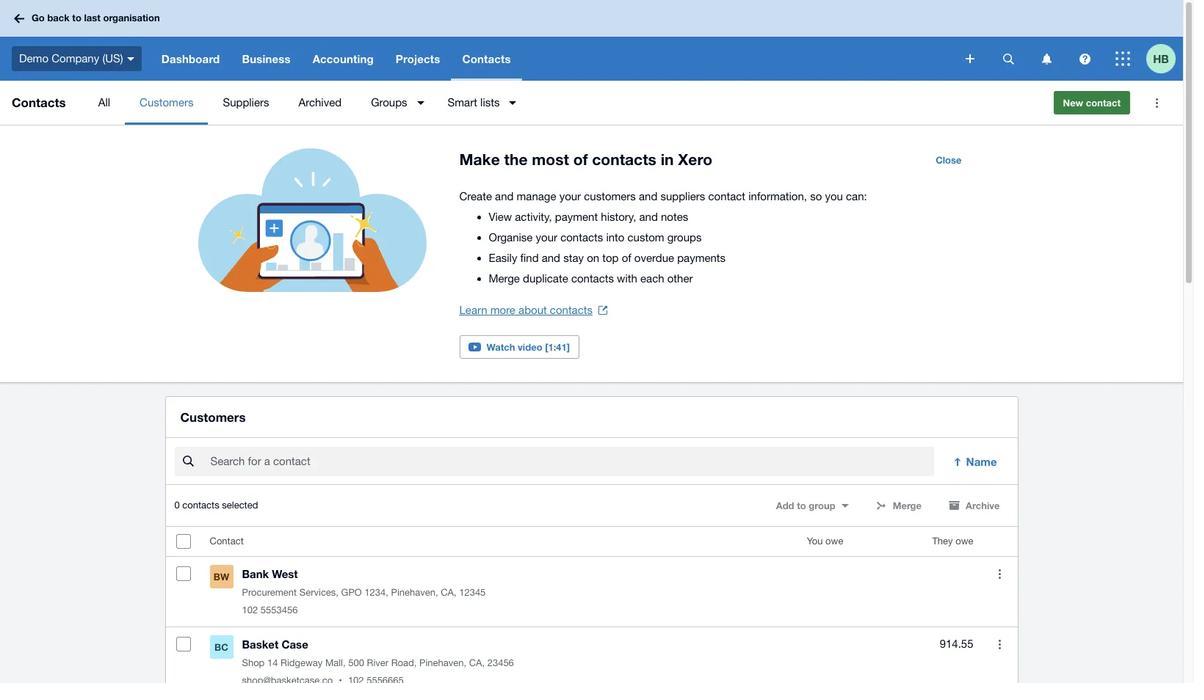 Task type: locate. For each thing, give the bounding box(es) containing it.
more row options image
[[999, 570, 1001, 579]]

0 vertical spatial contact
[[1086, 97, 1121, 109]]

contacts
[[462, 52, 511, 65], [12, 95, 66, 110]]

can:
[[846, 190, 867, 203]]

hb
[[1153, 52, 1169, 65]]

business button
[[231, 37, 302, 81]]

0 vertical spatial ca,
[[441, 588, 456, 599]]

you owe
[[807, 536, 843, 547]]

customers
[[584, 190, 636, 203]]

1 vertical spatial more row options button
[[985, 630, 1015, 660]]

pinehaven, right 1234,
[[391, 588, 438, 599]]

pinehaven,
[[391, 588, 438, 599], [419, 658, 466, 669]]

back
[[47, 12, 70, 24]]

2 owe from the left
[[956, 536, 973, 547]]

0 vertical spatial merge
[[489, 272, 520, 285]]

smart lists button
[[433, 81, 525, 125]]

to inside the go back to last organisation link
[[72, 12, 81, 24]]

0 horizontal spatial contacts
[[12, 95, 66, 110]]

to left the last
[[72, 12, 81, 24]]

find
[[520, 252, 539, 264]]

0 vertical spatial more row options button
[[985, 560, 1015, 589]]

dashboard
[[161, 52, 220, 65]]

owe
[[825, 536, 843, 547], [956, 536, 973, 547]]

0 horizontal spatial contact
[[708, 190, 745, 203]]

history,
[[601, 211, 636, 223]]

top
[[602, 252, 619, 264]]

easily
[[489, 252, 517, 264]]

pinehaven, inside the bank west procurement services, gpo 1234, pinehaven, ca, 12345 102 5553456
[[391, 588, 438, 599]]

1 horizontal spatial ca,
[[469, 658, 485, 669]]

west
[[272, 568, 298, 581]]

river
[[367, 658, 389, 669]]

0 horizontal spatial svg image
[[1003, 53, 1014, 64]]

merge down easily
[[489, 272, 520, 285]]

business
[[242, 52, 291, 65]]

0 horizontal spatial your
[[536, 231, 557, 244]]

5553456
[[261, 605, 298, 616]]

contacts down on
[[571, 272, 614, 285]]

1 vertical spatial of
[[622, 252, 631, 264]]

bank
[[242, 568, 269, 581]]

1 horizontal spatial contact
[[1086, 97, 1121, 109]]

xero
[[678, 151, 712, 169]]

bank west procurement services, gpo 1234, pinehaven, ca, 12345 102 5553456
[[242, 568, 486, 616]]

1 owe from the left
[[825, 536, 843, 547]]

close button
[[927, 148, 970, 172]]

merge left the archive button
[[893, 500, 922, 512]]

all button
[[83, 81, 125, 125]]

1 horizontal spatial merge
[[893, 500, 922, 512]]

make
[[459, 151, 500, 169]]

0 horizontal spatial merge
[[489, 272, 520, 285]]

2 more row options button from the top
[[985, 630, 1015, 660]]

more row options image
[[999, 640, 1001, 650]]

road,
[[391, 658, 417, 669]]

contacts up the 'lists'
[[462, 52, 511, 65]]

0 horizontal spatial ca,
[[441, 588, 456, 599]]

of right the top
[[622, 252, 631, 264]]

bc
[[215, 642, 228, 654]]

1 horizontal spatial svg image
[[1079, 53, 1090, 64]]

contacts
[[592, 151, 656, 169], [560, 231, 603, 244], [571, 272, 614, 285], [550, 304, 593, 317], [182, 500, 219, 511]]

1234,
[[365, 588, 388, 599]]

ca, left "23456"
[[469, 658, 485, 669]]

go back to last organisation link
[[9, 5, 169, 31]]

merge duplicate contacts with each other
[[489, 272, 693, 285]]

and
[[495, 190, 514, 203], [639, 190, 657, 203], [639, 211, 658, 223], [542, 252, 560, 264]]

customers inside button
[[140, 96, 193, 109]]

owe right you at the bottom of page
[[825, 536, 843, 547]]

navigation
[[150, 37, 955, 81]]

and left suppliers at the top right of page
[[639, 190, 657, 203]]

of
[[573, 151, 588, 169], [622, 252, 631, 264]]

your up payment
[[559, 190, 581, 203]]

1 horizontal spatial contacts
[[462, 52, 511, 65]]

your down activity,
[[536, 231, 557, 244]]

pinehaven, right road,
[[419, 658, 466, 669]]

overdue
[[634, 252, 674, 264]]

easily find and stay on top of overdue payments
[[489, 252, 726, 264]]

suppliers button
[[208, 81, 284, 125]]

svg image inside the go back to last organisation link
[[14, 14, 24, 23]]

bw
[[214, 571, 229, 583]]

0 horizontal spatial owe
[[825, 536, 843, 547]]

contact right suppliers at the top right of page
[[708, 190, 745, 203]]

ca, left 12345
[[441, 588, 456, 599]]

name
[[966, 455, 997, 469]]

svg image
[[1003, 53, 1014, 64], [1079, 53, 1090, 64]]

0 vertical spatial to
[[72, 12, 81, 24]]

0 contacts selected
[[174, 500, 258, 511]]

menu
[[83, 81, 1042, 125]]

owe right they
[[956, 536, 973, 547]]

manage
[[517, 190, 556, 203]]

make the most of contacts in xero
[[459, 151, 712, 169]]

more row options button right 914.55 link
[[985, 630, 1015, 660]]

smart lists
[[448, 96, 500, 109]]

[1:41]
[[545, 341, 570, 353]]

mall,
[[325, 658, 346, 669]]

last
[[84, 12, 101, 24]]

merge inside button
[[893, 500, 922, 512]]

svg image
[[14, 14, 24, 23], [1115, 51, 1130, 66], [1042, 53, 1051, 64], [966, 54, 974, 63], [127, 57, 134, 61]]

and up the custom
[[639, 211, 658, 223]]

of right most
[[573, 151, 588, 169]]

basket
[[242, 638, 278, 652]]

learn more about contacts
[[459, 304, 593, 317]]

menu containing all
[[83, 81, 1042, 125]]

ridgeway
[[281, 658, 323, 669]]

1 horizontal spatial owe
[[956, 536, 973, 547]]

payment
[[555, 211, 598, 223]]

learn
[[459, 304, 487, 317]]

archived button
[[284, 81, 356, 125]]

group
[[809, 500, 835, 512]]

1 vertical spatial to
[[797, 500, 806, 512]]

you
[[807, 536, 823, 547]]

services,
[[299, 588, 339, 599]]

to right add
[[797, 500, 806, 512]]

1 horizontal spatial your
[[559, 190, 581, 203]]

1 vertical spatial merge
[[893, 500, 922, 512]]

most
[[532, 151, 569, 169]]

case
[[282, 638, 308, 652]]

contacts down demo
[[12, 95, 66, 110]]

create
[[459, 190, 492, 203]]

0 vertical spatial pinehaven,
[[391, 588, 438, 599]]

in
[[661, 151, 674, 169]]

0 vertical spatial customers
[[140, 96, 193, 109]]

0 vertical spatial contacts
[[462, 52, 511, 65]]

2 svg image from the left
[[1079, 53, 1090, 64]]

shop
[[242, 658, 265, 669]]

more row options button down 'archive' at the bottom right of page
[[985, 560, 1015, 589]]

914.55 link
[[940, 636, 973, 654]]

102
[[242, 605, 258, 616]]

archive
[[966, 500, 1000, 512]]

1 horizontal spatial to
[[797, 500, 806, 512]]

banner
[[0, 0, 1183, 81]]

watch
[[487, 341, 515, 353]]

banner containing hb
[[0, 0, 1183, 81]]

all
[[98, 96, 110, 109]]

0 vertical spatial of
[[573, 151, 588, 169]]

company
[[52, 52, 99, 64]]

0 horizontal spatial of
[[573, 151, 588, 169]]

with
[[617, 272, 637, 285]]

0 horizontal spatial to
[[72, 12, 81, 24]]

groups
[[371, 96, 407, 109]]

(us)
[[102, 52, 123, 64]]

contact right new
[[1086, 97, 1121, 109]]

1 svg image from the left
[[1003, 53, 1014, 64]]



Task type: vqa. For each thing, say whether or not it's contained in the screenshot.
rightmost or
no



Task type: describe. For each thing, give the bounding box(es) containing it.
accounting button
[[302, 37, 385, 81]]

1 more row options button from the top
[[985, 560, 1015, 589]]

basket case
[[242, 638, 308, 652]]

contacts up customers
[[592, 151, 656, 169]]

learn more about contacts link
[[459, 300, 607, 321]]

suppliers
[[223, 96, 269, 109]]

shop 14 ridgeway mall, 500 river road, pinehaven, ca, 23456
[[242, 658, 514, 669]]

procurement
[[242, 588, 297, 599]]

activity,
[[515, 211, 552, 223]]

stay
[[563, 252, 584, 264]]

you
[[825, 190, 843, 203]]

add
[[776, 500, 794, 512]]

1 vertical spatial customers
[[180, 410, 246, 425]]

about
[[519, 304, 547, 317]]

Search for a contact field
[[209, 448, 934, 476]]

suppliers
[[661, 190, 705, 203]]

hb button
[[1146, 37, 1183, 81]]

and up duplicate
[[542, 252, 560, 264]]

archived
[[299, 96, 342, 109]]

ca, inside the bank west procurement services, gpo 1234, pinehaven, ca, 12345 102 5553456
[[441, 588, 456, 599]]

view activity, payment history, and notes
[[489, 211, 688, 223]]

1 horizontal spatial of
[[622, 252, 631, 264]]

0
[[174, 500, 180, 511]]

1 vertical spatial contacts
[[12, 95, 66, 110]]

lists
[[480, 96, 500, 109]]

custom
[[628, 231, 664, 244]]

dashboard link
[[150, 37, 231, 81]]

1 vertical spatial pinehaven,
[[419, 658, 466, 669]]

organisation
[[103, 12, 160, 24]]

the
[[504, 151, 528, 169]]

so
[[810, 190, 822, 203]]

contacts button
[[451, 37, 522, 81]]

merge for merge
[[893, 500, 922, 512]]

they owe
[[932, 536, 973, 547]]

merge button
[[866, 494, 930, 518]]

new contact
[[1063, 97, 1121, 109]]

view
[[489, 211, 512, 223]]

information,
[[748, 190, 807, 203]]

1 vertical spatial your
[[536, 231, 557, 244]]

500
[[348, 658, 364, 669]]

groups button
[[356, 81, 433, 125]]

groups
[[667, 231, 702, 244]]

watch video [1:41] button
[[459, 336, 580, 359]]

1 vertical spatial contact
[[708, 190, 745, 203]]

organise
[[489, 231, 533, 244]]

owe for they owe
[[956, 536, 973, 547]]

add to group
[[776, 500, 835, 512]]

create and manage your customers and suppliers contact information, so you can:
[[459, 190, 867, 203]]

23456
[[487, 658, 514, 669]]

14
[[267, 658, 278, 669]]

demo company (us)
[[19, 52, 123, 64]]

1 vertical spatial ca,
[[469, 658, 485, 669]]

contact list table element
[[166, 527, 1017, 684]]

payments
[[677, 252, 726, 264]]

to inside add to group popup button
[[797, 500, 806, 512]]

organise your contacts into custom groups
[[489, 231, 702, 244]]

owe for you owe
[[825, 536, 843, 547]]

demo
[[19, 52, 48, 64]]

contacts down merge duplicate contacts with each other
[[550, 304, 593, 317]]

merge for merge duplicate contacts with each other
[[489, 272, 520, 285]]

selected
[[222, 500, 258, 511]]

duplicate
[[523, 272, 568, 285]]

contact inside button
[[1086, 97, 1121, 109]]

svg image inside demo company (us) popup button
[[127, 57, 134, 61]]

customers button
[[125, 81, 208, 125]]

projects button
[[385, 37, 451, 81]]

contact
[[210, 536, 244, 547]]

12345
[[459, 588, 486, 599]]

projects
[[396, 52, 440, 65]]

gpo
[[341, 588, 362, 599]]

video
[[518, 341, 542, 353]]

contacts right 0
[[182, 500, 219, 511]]

add to group button
[[767, 494, 857, 518]]

smart
[[448, 96, 477, 109]]

go
[[32, 12, 45, 24]]

contacts inside contacts popup button
[[462, 52, 511, 65]]

demo company (us) button
[[0, 37, 150, 81]]

actions menu image
[[1142, 88, 1171, 117]]

new contact button
[[1053, 91, 1130, 115]]

and up view
[[495, 190, 514, 203]]

watch video [1:41]
[[487, 341, 570, 353]]

914.55
[[940, 638, 973, 651]]

into
[[606, 231, 624, 244]]

navigation containing dashboard
[[150, 37, 955, 81]]

notes
[[661, 211, 688, 223]]

contacts down payment
[[560, 231, 603, 244]]

0 vertical spatial your
[[559, 190, 581, 203]]

new
[[1063, 97, 1083, 109]]

close
[[936, 154, 962, 166]]

more
[[490, 304, 515, 317]]

go back to last organisation
[[32, 12, 160, 24]]



